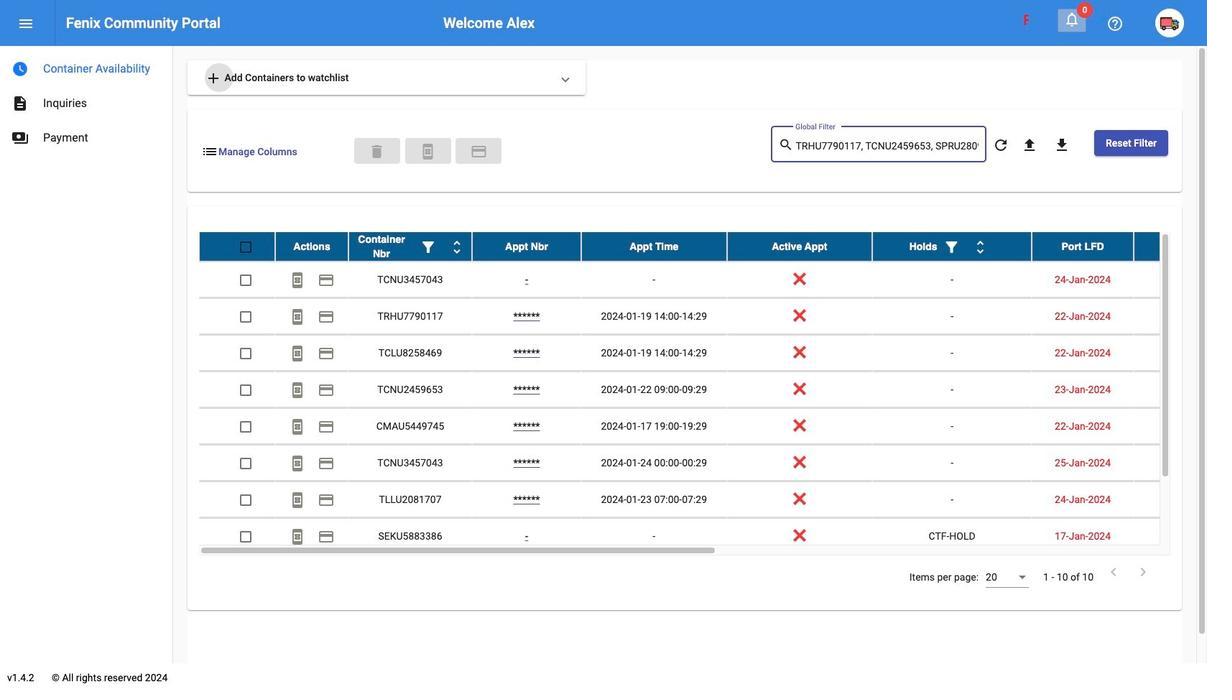 Task type: describe. For each thing, give the bounding box(es) containing it.
2 row from the top
[[199, 262, 1208, 298]]

3 row from the top
[[199, 298, 1208, 335]]

7 row from the top
[[199, 445, 1208, 482]]

Global Watchlist Filter field
[[796, 141, 979, 152]]

1 column header from the left
[[275, 232, 349, 261]]

8 column header from the left
[[1134, 232, 1208, 261]]

3 column header from the left
[[472, 232, 582, 261]]

5 row from the top
[[199, 372, 1208, 408]]

1 cell from the top
[[1134, 262, 1208, 298]]

6 row from the top
[[199, 408, 1208, 445]]

delete image
[[368, 143, 386, 160]]

7 cell from the top
[[1134, 482, 1208, 518]]

4 row from the top
[[199, 335, 1208, 372]]

4 column header from the left
[[582, 232, 727, 261]]



Task type: vqa. For each thing, say whether or not it's contained in the screenshot.
7th column header from the left
yes



Task type: locate. For each thing, give the bounding box(es) containing it.
2 column header from the left
[[349, 232, 472, 261]]

8 cell from the top
[[1134, 518, 1208, 554]]

no color image
[[1064, 11, 1081, 28], [1107, 15, 1124, 33], [12, 60, 29, 78], [12, 95, 29, 112], [779, 136, 796, 153], [993, 137, 1010, 154], [419, 143, 437, 160], [470, 143, 488, 160], [420, 239, 437, 256], [289, 272, 306, 289], [318, 272, 335, 289], [289, 345, 306, 363], [318, 382, 335, 399], [318, 419, 335, 436], [289, 455, 306, 473], [289, 492, 306, 509], [289, 529, 306, 546], [1106, 564, 1123, 581], [1135, 564, 1152, 581]]

5 cell from the top
[[1134, 408, 1208, 444]]

column header
[[275, 232, 349, 261], [349, 232, 472, 261], [472, 232, 582, 261], [582, 232, 727, 261], [727, 232, 873, 261], [873, 232, 1032, 261], [1032, 232, 1134, 261], [1134, 232, 1208, 261]]

2 cell from the top
[[1134, 298, 1208, 334]]

no color image
[[17, 15, 35, 33], [205, 70, 222, 87], [12, 129, 29, 147], [1021, 137, 1039, 154], [1054, 137, 1071, 154], [201, 143, 219, 160], [449, 239, 466, 256], [944, 239, 961, 256], [972, 239, 990, 256], [289, 309, 306, 326], [318, 309, 335, 326], [318, 345, 335, 363], [289, 382, 306, 399], [289, 419, 306, 436], [318, 455, 335, 473], [318, 492, 335, 509], [318, 529, 335, 546]]

8 row from the top
[[199, 482, 1208, 518]]

grid
[[199, 232, 1208, 556]]

7 column header from the left
[[1032, 232, 1134, 261]]

6 cell from the top
[[1134, 445, 1208, 481]]

5 column header from the left
[[727, 232, 873, 261]]

3 cell from the top
[[1134, 335, 1208, 371]]

4 cell from the top
[[1134, 372, 1208, 408]]

cell
[[1134, 262, 1208, 298], [1134, 298, 1208, 334], [1134, 335, 1208, 371], [1134, 372, 1208, 408], [1134, 408, 1208, 444], [1134, 445, 1208, 481], [1134, 482, 1208, 518], [1134, 518, 1208, 554]]

1 row from the top
[[199, 232, 1208, 262]]

6 column header from the left
[[873, 232, 1032, 261]]

9 row from the top
[[199, 518, 1208, 555]]

navigation
[[0, 46, 173, 155]]

row
[[199, 232, 1208, 262], [199, 262, 1208, 298], [199, 298, 1208, 335], [199, 335, 1208, 372], [199, 372, 1208, 408], [199, 408, 1208, 445], [199, 445, 1208, 482], [199, 482, 1208, 518], [199, 518, 1208, 555]]



